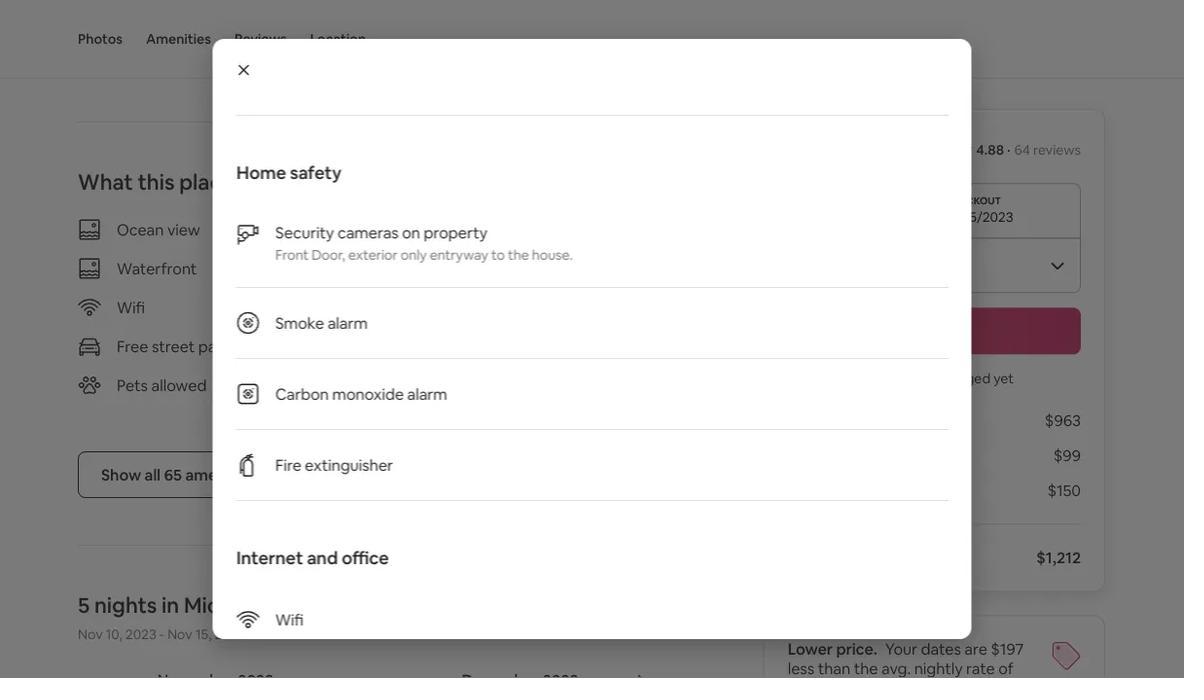 Task type: vqa. For each thing, say whether or not it's contained in the screenshot.
2 single beds, 1 air mattress the 2
yes



Task type: describe. For each thing, give the bounding box(es) containing it.
than
[[818, 659, 851, 678]]

$197
[[991, 639, 1024, 659]]

reviews button
[[234, 0, 287, 78]]

beach
[[425, 220, 469, 240]]

free
[[117, 336, 148, 356]]

and
[[306, 547, 337, 570]]

what
[[78, 168, 133, 196]]

fire extinguisher
[[275, 455, 393, 475]]

yet
[[994, 370, 1014, 388]]

safety
[[289, 162, 341, 184]]

air
[[608, 13, 624, 30]]

cameras for security cameras on property
[[487, 373, 548, 393]]

extinguisher
[[304, 455, 393, 475]]

$193 x 5 nights
[[788, 411, 892, 431]]

carbon
[[275, 384, 328, 404]]

pets allowed
[[117, 375, 207, 395]]

offers
[[239, 168, 298, 196]]

beds,
[[562, 13, 597, 30]]

only
[[400, 246, 426, 264]]

amenities
[[146, 30, 211, 48]]

1 nov from the left
[[78, 626, 103, 643]]

street
[[152, 336, 195, 356]]

home safety
[[236, 162, 341, 184]]

internet and office
[[236, 547, 388, 570]]

property for security cameras on property
[[425, 393, 488, 413]]

front
[[275, 246, 308, 264]]

11/15/2023 button
[[788, 183, 1081, 238]]

house.
[[532, 246, 572, 264]]

place
[[179, 168, 234, 196]]

photos button
[[78, 0, 123, 78]]

2 for 2 single beds, 1 air mattress
[[512, 13, 520, 30]]

your dates are $197 less than the avg. nightly rate o
[[788, 639, 1024, 678]]

michigan
[[184, 591, 275, 619]]

location button
[[310, 0, 366, 78]]

location
[[310, 30, 366, 48]]

$150
[[1047, 481, 1081, 501]]

nightly
[[914, 659, 963, 678]]

charged
[[938, 370, 991, 388]]

·
[[1007, 141, 1010, 159]]

wifi inside what this place offers dialog
[[275, 610, 303, 630]]

airbnb service fee
[[788, 481, 918, 501]]

show all 65 amenities button
[[78, 452, 280, 498]]

nights inside '5 nights in michigan city nov 10, 2023 - nov 15, 2023'
[[94, 591, 157, 619]]

0 vertical spatial wifi
[[117, 297, 145, 317]]

airbnb
[[788, 481, 836, 501]]

photos
[[78, 30, 123, 48]]

less
[[788, 659, 815, 678]]

reviews
[[234, 30, 287, 48]]

entryway
[[429, 246, 488, 264]]

the inside 'security cameras on property front door, exterior only entryway to the house.'
[[507, 246, 529, 264]]

-
[[159, 626, 165, 643]]

free street parking
[[117, 336, 252, 356]]

monoxide
[[332, 384, 403, 404]]

64
[[1014, 141, 1030, 159]]

fee
[[894, 481, 918, 501]]

1 2023 from the left
[[125, 626, 156, 643]]

home
[[236, 162, 286, 184]]

waterfront
[[117, 259, 197, 278]]

door,
[[311, 246, 345, 264]]

amenities button
[[146, 0, 211, 78]]

airbnb service fee button
[[788, 481, 918, 501]]

rate
[[966, 659, 995, 678]]

city
[[279, 591, 321, 619]]

your
[[885, 639, 918, 659]]

security for security cameras on property front door, exterior only entryway to the house.
[[275, 222, 334, 242]]

2 single beds, 1 air mattress
[[512, 13, 624, 50]]

0 vertical spatial alarm
[[327, 313, 367, 333]]

parking
[[198, 336, 252, 356]]

5 inside '5 nights in michigan city nov 10, 2023 - nov 15, 2023'
[[78, 591, 90, 619]]

be
[[919, 370, 935, 388]]

beds
[[365, 13, 396, 30]]

this
[[138, 168, 175, 196]]

price.
[[836, 639, 877, 659]]

smoke
[[275, 313, 324, 333]]

on for security cameras on property front door, exterior only entryway to the house.
[[402, 222, 420, 242]]

mattress
[[512, 32, 568, 50]]

show all 65 amenities
[[101, 465, 257, 485]]



Task type: locate. For each thing, give the bounding box(es) containing it.
nov left the '10,'
[[78, 626, 103, 643]]

$193
[[788, 411, 821, 431]]

$193 x 5 nights button
[[788, 411, 892, 431]]

security
[[275, 222, 334, 242], [425, 373, 483, 393]]

1 horizontal spatial cameras
[[487, 373, 548, 393]]

0 vertical spatial nights
[[848, 411, 892, 431]]

2 2 from the left
[[512, 13, 520, 30]]

wifi
[[117, 297, 145, 317], [275, 610, 303, 630]]

$963
[[1045, 411, 1081, 431]]

1 vertical spatial alarm
[[407, 384, 447, 404]]

1 2 from the left
[[307, 13, 315, 30]]

0 vertical spatial property
[[423, 222, 487, 242]]

nov
[[78, 626, 103, 643], [168, 626, 192, 643]]

on inside "security cameras on property"
[[551, 373, 570, 393]]

1 vertical spatial cameras
[[487, 373, 548, 393]]

fire
[[275, 455, 301, 475]]

what this place offers
[[78, 168, 298, 196]]

15,
[[195, 626, 212, 643]]

nights right x
[[848, 411, 892, 431]]

property inside "security cameras on property"
[[425, 393, 488, 413]]

avg.
[[882, 659, 911, 678]]

view up to
[[472, 220, 505, 240]]

ocean view
[[117, 220, 200, 240]]

allowed
[[151, 375, 207, 395]]

pets
[[117, 375, 148, 395]]

1 horizontal spatial nov
[[168, 626, 192, 643]]

service
[[840, 481, 891, 501]]

security for security cameras on property
[[425, 373, 483, 393]]

cameras for security cameras on property front door, exterior only entryway to the house.
[[337, 222, 398, 242]]

alarm right monoxide on the left of the page
[[407, 384, 447, 404]]

0 horizontal spatial wifi
[[117, 297, 145, 317]]

double
[[318, 13, 362, 30]]

2 for 2 double beds
[[307, 13, 315, 30]]

4.88
[[976, 141, 1004, 159]]

0 horizontal spatial 1
[[102, 13, 108, 30]]

security right monoxide on the left of the page
[[425, 373, 483, 393]]

1 vertical spatial nights
[[94, 591, 157, 619]]

4.88 · 64 reviews
[[976, 141, 1081, 159]]

cameras
[[337, 222, 398, 242], [487, 373, 548, 393]]

0 horizontal spatial cameras
[[337, 222, 398, 242]]

security cameras on property
[[425, 373, 570, 413]]

1 left air at the right top
[[600, 13, 605, 30]]

property up entryway on the top left
[[423, 222, 487, 242]]

property right monoxide on the left of the page
[[425, 393, 488, 413]]

1 inside 2 single beds, 1 air mattress
[[600, 13, 605, 30]]

2023 left -
[[125, 626, 156, 643]]

in
[[162, 591, 179, 619]]

queen
[[111, 13, 150, 30]]

view right ocean
[[167, 220, 200, 240]]

1 horizontal spatial nights
[[848, 411, 892, 431]]

view for ocean view
[[167, 220, 200, 240]]

1 horizontal spatial wifi
[[275, 610, 303, 630]]

0 horizontal spatial the
[[507, 246, 529, 264]]

5 left in
[[78, 591, 90, 619]]

ocean
[[117, 220, 164, 240]]

1 vertical spatial on
[[551, 373, 570, 393]]

0 horizontal spatial 2
[[307, 13, 315, 30]]

smoke alarm
[[275, 313, 367, 333]]

2
[[307, 13, 315, 30], [512, 13, 520, 30]]

1 horizontal spatial alarm
[[407, 384, 447, 404]]

all
[[145, 465, 161, 485]]

you
[[855, 370, 878, 388]]

1 1 from the left
[[102, 13, 108, 30]]

wifi up free at the left of page
[[117, 297, 145, 317]]

the
[[507, 246, 529, 264], [854, 659, 878, 678]]

0 horizontal spatial 5
[[78, 591, 90, 619]]

are
[[965, 639, 987, 659]]

0 horizontal spatial nov
[[78, 626, 103, 643]]

1 horizontal spatial on
[[551, 373, 570, 393]]

0 horizontal spatial security
[[275, 222, 334, 242]]

on for security cameras on property
[[551, 373, 570, 393]]

dates
[[921, 639, 961, 659]]

0 vertical spatial security
[[275, 222, 334, 242]]

nights up the '10,'
[[94, 591, 157, 619]]

the right to
[[507, 246, 529, 264]]

5 nights in michigan city nov 10, 2023 - nov 15, 2023
[[78, 591, 321, 643]]

single
[[523, 13, 559, 30]]

1 horizontal spatial security
[[425, 373, 483, 393]]

0 horizontal spatial view
[[167, 220, 200, 240]]

on
[[402, 222, 420, 242], [551, 373, 570, 393]]

x
[[825, 411, 833, 431]]

65
[[164, 465, 182, 485]]

$1,212
[[1037, 548, 1081, 568]]

wifi right michigan
[[275, 610, 303, 630]]

1 vertical spatial property
[[425, 393, 488, 413]]

2 left double
[[307, 13, 315, 30]]

2 double beds
[[307, 13, 396, 30]]

alarm right smoke
[[327, 313, 367, 333]]

beach view
[[425, 220, 505, 240]]

amenities
[[185, 465, 257, 485]]

0 vertical spatial cameras
[[337, 222, 398, 242]]

10,
[[106, 626, 122, 643]]

1 horizontal spatial 2
[[512, 13, 520, 30]]

1 horizontal spatial 5
[[836, 411, 845, 431]]

property for security cameras on property front door, exterior only entryway to the house.
[[423, 222, 487, 242]]

property inside 'security cameras on property front door, exterior only entryway to the house.'
[[423, 222, 487, 242]]

internet
[[236, 547, 303, 570]]

carbon monoxide alarm
[[275, 384, 447, 404]]

1 horizontal spatial 2023
[[215, 626, 246, 643]]

security inside "security cameras on property"
[[425, 373, 483, 393]]

what this place offers dialog
[[213, 0, 972, 678]]

view for beach view
[[472, 220, 505, 240]]

view
[[167, 220, 200, 240], [472, 220, 505, 240]]

cameras inside 'security cameras on property front door, exterior only entryway to the house.'
[[337, 222, 398, 242]]

0 vertical spatial 5
[[836, 411, 845, 431]]

5
[[836, 411, 845, 431], [78, 591, 90, 619]]

0 vertical spatial on
[[402, 222, 420, 242]]

calendar application
[[54, 649, 1184, 678]]

on inside 'security cameras on property front door, exterior only entryway to the house.'
[[402, 222, 420, 242]]

alarm
[[327, 313, 367, 333], [407, 384, 447, 404]]

security inside 'security cameras on property front door, exterior only entryway to the house.'
[[275, 222, 334, 242]]

1 queen bed
[[102, 13, 178, 30]]

11/15/2023
[[947, 209, 1014, 226]]

0 horizontal spatial nights
[[94, 591, 157, 619]]

cameras inside "security cameras on property"
[[487, 373, 548, 393]]

2 left the 'single'
[[512, 13, 520, 30]]

lower
[[788, 639, 833, 659]]

lower price.
[[788, 639, 877, 659]]

you won't be charged yet
[[855, 370, 1014, 388]]

security up front
[[275, 222, 334, 242]]

reviews
[[1033, 141, 1081, 159]]

1 horizontal spatial view
[[472, 220, 505, 240]]

won't
[[881, 370, 916, 388]]

1 vertical spatial wifi
[[275, 610, 303, 630]]

1 horizontal spatial the
[[854, 659, 878, 678]]

0 horizontal spatial 2023
[[125, 626, 156, 643]]

$99
[[1054, 446, 1081, 466]]

the left avg.
[[854, 659, 878, 678]]

show
[[101, 465, 141, 485]]

0 horizontal spatial alarm
[[327, 313, 367, 333]]

1 vertical spatial security
[[425, 373, 483, 393]]

1 vertical spatial the
[[854, 659, 878, 678]]

2 nov from the left
[[168, 626, 192, 643]]

2 view from the left
[[472, 220, 505, 240]]

1 left queen
[[102, 13, 108, 30]]

1 vertical spatial 5
[[78, 591, 90, 619]]

1 view from the left
[[167, 220, 200, 240]]

2 1 from the left
[[600, 13, 605, 30]]

to
[[491, 246, 504, 264]]

office
[[341, 547, 388, 570]]

1 horizontal spatial 1
[[600, 13, 605, 30]]

property
[[423, 222, 487, 242], [425, 393, 488, 413]]

nov right -
[[168, 626, 192, 643]]

security cameras on property front door, exterior only entryway to the house.
[[275, 222, 572, 264]]

the inside your dates are $197 less than the avg. nightly rate o
[[854, 659, 878, 678]]

2023 right 15, at the bottom of page
[[215, 626, 246, 643]]

bed
[[153, 13, 178, 30]]

0 horizontal spatial on
[[402, 222, 420, 242]]

kitchen
[[425, 259, 479, 278]]

2 inside 2 single beds, 1 air mattress
[[512, 13, 520, 30]]

5 right x
[[836, 411, 845, 431]]

2023
[[125, 626, 156, 643], [215, 626, 246, 643]]

0 vertical spatial the
[[507, 246, 529, 264]]

2 2023 from the left
[[215, 626, 246, 643]]



